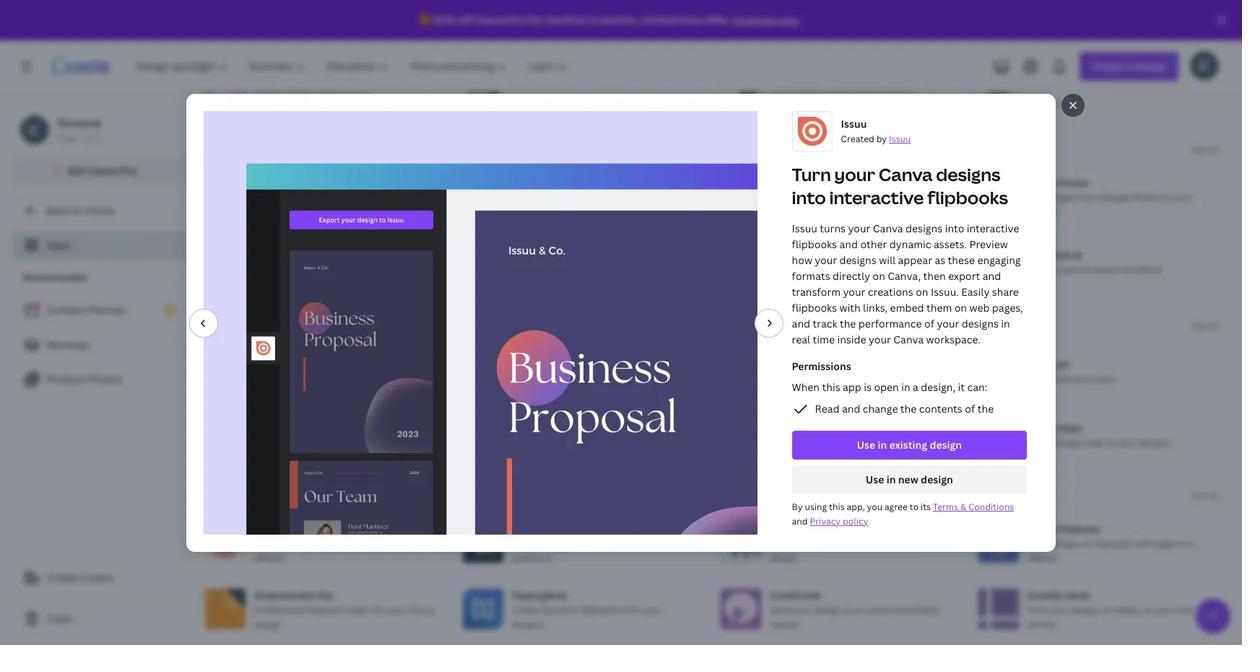 Task type: vqa. For each thing, say whether or not it's contained in the screenshot.


Task type: describe. For each thing, give the bounding box(es) containing it.
then
[[924, 269, 946, 283]]

0 vertical spatial instagram
[[512, 249, 555, 261]]

from for flipbooks
[[621, 605, 641, 617]]

designs. inside google maps add a google map to your designs.
[[1138, 437, 1172, 449]]

logos
[[282, 437, 304, 449]]

design inside heyzine flipbooks page turn effects and slideshows for your design
[[770, 553, 797, 565]]

design inside read and change the contents of the design
[[815, 418, 847, 432]]

publuu flipbooks save designs to flipbooks with page turn effects.
[[1028, 524, 1196, 565]]

fingertips.
[[338, 437, 380, 449]]

your inside google photos add images from google photos to your designs.
[[1175, 191, 1194, 204]]

own
[[1177, 605, 1195, 617]]

1 vertical spatial frontify
[[288, 197, 322, 209]]

0 horizontal spatial &
[[343, 87, 349, 100]]

.
[[798, 13, 801, 27]]

maker
[[345, 605, 370, 617]]

trash
[[46, 613, 73, 626]]

turn elements of your design into something extraordinary
[[512, 82, 652, 108]]

createcards send your design as an ecard and collect replies.
[[770, 590, 940, 631]]

and inside createcards send your design as an ecard and collect replies.
[[893, 605, 909, 617]]

your inside 'embed add video, music and online media to your designs.'
[[412, 258, 431, 270]]

product
[[46, 373, 85, 386]]

this for app
[[822, 380, 841, 394]]

limited
[[640, 13, 677, 27]]

will
[[879, 253, 896, 267]]

canva up the other
[[873, 221, 903, 235]]

see all button for and
[[1192, 490, 1219, 504]]

flipbooks inside turn your canva designs into interactive flipbooks
[[928, 185, 1008, 209]]

product photos link
[[12, 366, 188, 394]]

0 horizontal spatial images
[[281, 87, 310, 100]]

now
[[778, 13, 798, 27]]

photos inside google drive add your google drive photos to your designs.
[[866, 191, 896, 204]]

shade elevate your palette effortlessly
[[254, 359, 388, 386]]

to inside "instantly add a talking head video to your designs"
[[1170, 82, 1179, 94]]

terms & conditions link
[[933, 501, 1014, 513]]

them inside 'issuu turns your canva designs into interactive flipbooks and other dynamic assets. preview how your designs will appear as these engaging formats directly on canva, then export and transform your creations on issuu. easily share flipbooks with links, embed them on web pages, and track the performance of your designs in real time inside your canva workspace.'
[[927, 301, 952, 315]]

ipsum
[[799, 359, 825, 371]]

of inside read and change the contents of the design
[[965, 402, 975, 416]]

and inside 'embed add video, music and online media to your designs.'
[[328, 258, 343, 270]]

transform
[[792, 285, 841, 299]]

and down turns
[[840, 237, 858, 251]]

design essentials
[[199, 314, 346, 338]]

list containing content planner
[[12, 296, 188, 394]]

create inside 'button'
[[46, 571, 79, 585]]

youtube add youtube videos to your designs.
[[512, 423, 665, 449]]

1 see all button from the top
[[1192, 143, 1219, 157]]

favorite
[[810, 437, 843, 449]]

your inside brandfetch brand logos at your fingertips.
[[316, 437, 336, 449]]

of inside 'issuu turns your canva designs into interactive flipbooks and other dynamic assets. preview how your designs will appear as these engaging formats directly on canva, then export and transform your creations on issuu. easily share flipbooks with links, embed them on web pages, and track the performance of your designs in real time inside your canva workspace.'
[[925, 317, 935, 331]]

publish
[[290, 485, 352, 508]]

print
[[1028, 605, 1048, 617]]

with inside 'issuu turns your canva designs into interactive flipbooks and other dynamic assets. preview how your designs will appear as these engaging formats directly on canva, then export and transform your creations on issuu. easily share flipbooks with links, embed them on web pages, and track the performance of your designs in real time inside your canva workspace.'
[[840, 301, 861, 315]]

google drive add your google drive photos to your designs.
[[770, 177, 928, 218]]

issuu for issuu created by issuu
[[841, 117, 867, 130]]

professional
[[254, 605, 306, 617]]

canva inside turn your canva designs into interactive flipbooks
[[879, 162, 933, 186]]

engaging
[[978, 253, 1021, 267]]

this for app,
[[829, 501, 845, 513]]

the down can:
[[978, 402, 994, 416]]

designs inside turn your canva designs into interactive flipbooks
[[936, 162, 1001, 186]]

into inside 'issuu turns your canva designs into interactive flipbooks and other dynamic assets. preview how your designs will appear as these engaging formats directly on canva, then export and transform your creations on issuu. easily share flipbooks with links, embed them on web pages, and track the performance of your designs in real time inside your canva workspace.'
[[945, 221, 965, 235]]

in left new
[[887, 473, 896, 486]]

facebook add your facebook photos to your designs.
[[770, 249, 950, 276]]

realistic
[[848, 87, 882, 100]]

content
[[574, 538, 607, 550]]

these
[[948, 253, 975, 267]]

turn for turn elements of your design into something extraordinary
[[512, 82, 531, 94]]

to inside google photos add images from google photos to your designs.
[[1164, 191, 1173, 204]]

revolutionizing
[[770, 373, 834, 386]]

photos for facebook add your facebook photos to your designs.
[[852, 264, 882, 276]]

images inside google photos add images from google photos to your designs.
[[1047, 191, 1076, 204]]

of inside turn elements of your design into something extraordinary
[[574, 82, 583, 94]]

1 vertical spatial youtube
[[531, 437, 567, 449]]

the right change
[[901, 402, 917, 416]]

in inside the permissions when this app is open in a design, it can:
[[902, 380, 911, 394]]

appear
[[898, 253, 933, 267]]

off
[[458, 13, 473, 27]]

boost images quality & size
[[254, 87, 367, 100]]

as inside createcards send your design as an ecard and collect replies.
[[844, 605, 853, 617]]

create for flippingbook
[[512, 605, 540, 617]]

instagram add your instagram photos to your designs.
[[512, 249, 694, 276]]

canva inside button
[[88, 164, 118, 178]]

a inside the permissions when this app is open in a design, it can:
[[913, 380, 919, 394]]

a inside childbook.ai create a personalized storybook
[[1058, 264, 1063, 276]]

on down the will
[[873, 269, 885, 283]]

1 see all from the top
[[1192, 144, 1219, 156]]

add inside emoji add your favorite emojis to your designs.
[[770, 437, 787, 449]]

create for issuu
[[254, 538, 282, 550]]

shade
[[254, 359, 281, 371]]

them inside sharepoint access your assets and add them to your designs.
[[629, 191, 651, 204]]

trash link
[[12, 605, 188, 634]]

your inside shade elevate your palette effortlessly
[[287, 373, 306, 386]]

time inside 'issuu turns your canva designs into interactive flipbooks and other dynamic assets. preview how your designs will appear as these engaging formats directly on canva, then export and transform your creations on issuu. easily share flipbooks with links, embed them on web pages, and track the performance of your designs in real time inside your canva workspace.'
[[813, 333, 835, 346]]

creations
[[868, 285, 914, 299]]

ecard
[[868, 605, 891, 617]]

use in new design
[[866, 473, 953, 486]]

1
[[96, 132, 101, 144]]

your inside youtube add youtube videos to your designs.
[[610, 437, 629, 449]]

generator
[[537, 359, 580, 371]]

frontify all your frontify assets, in canva.
[[254, 183, 393, 209]]

as inside 'issuu turns your canva designs into interactive flipbooks and other dynamic assets. preview how your designs will appear as these engaging formats directly on canva, then export and transform your creations on issuu. easily share flipbooks with links, embed them on web pages, and track the performance of your designs in real time inside your canva workspace.'
[[935, 253, 946, 267]]

content planner
[[46, 303, 126, 317]]

to inside google drive add your google drive photos to your designs.
[[898, 191, 907, 204]]

heyzine
[[770, 524, 804, 536]]

to inside youtube add youtube videos to your designs.
[[599, 437, 608, 449]]

brandfetch brand logos at your fingertips.
[[254, 423, 380, 449]]

all
[[254, 197, 265, 209]]

directly
[[833, 269, 870, 283]]

something
[[512, 96, 556, 108]]

size
[[351, 87, 367, 100]]

a inside 'button'
[[81, 571, 87, 585]]

real
[[792, 333, 811, 346]]

designs. inside 'embed add video, music and online media to your designs.'
[[254, 272, 288, 285]]

workspace.
[[926, 333, 981, 346]]

0 horizontal spatial drive
[[802, 177, 825, 189]]

agree
[[885, 501, 908, 513]]

on left 'labels,'
[[1101, 605, 1112, 617]]

see for essentials
[[1192, 320, 1207, 332]]

photos for google photos add images from google photos to your designs.
[[1060, 177, 1090, 189]]

in right emojis
[[878, 438, 887, 452]]

for for first
[[528, 13, 544, 27]]

track
[[813, 317, 838, 331]]

and inside the by using this app, you agree to its terms & conditions and privacy policy
[[792, 515, 808, 528]]

app
[[843, 380, 862, 394]]

get canva pro
[[68, 164, 137, 178]]

by
[[792, 501, 803, 513]]

elements
[[533, 82, 572, 94]]

to inside publuu flipbooks save designs to flipbooks with page turn effects.
[[1084, 538, 1093, 550]]

boost
[[254, 87, 279, 100]]

to inside sharepoint access your assets and add them to your designs.
[[653, 191, 662, 204]]

change
[[863, 402, 898, 416]]

on down the then
[[916, 285, 929, 299]]

to inside the later schedule your content to all social platforms
[[609, 538, 618, 550]]

your inside turn elements of your design into something extraordinary
[[585, 82, 604, 94]]

from for images
[[1078, 191, 1098, 204]]

your inside typecraft customize your texts
[[1074, 373, 1093, 386]]

all for productivity
[[1209, 144, 1219, 156]]

design right new
[[921, 473, 953, 486]]

sharepoint
[[512, 177, 559, 189]]

at
[[306, 437, 314, 449]]

and inside sharepoint access your assets and add them to your designs.
[[593, 191, 609, 204]]

social
[[632, 538, 657, 550]]

3
[[589, 13, 595, 27]]

back to home link
[[12, 196, 188, 225]]

texts
[[1095, 373, 1116, 386]]

designs. inside emoji add your favorite emojis to your designs.
[[907, 437, 941, 449]]

open
[[874, 380, 899, 394]]

and inside heyzine flipbooks page turn effects and slideshows for your design
[[843, 538, 859, 550]]

maps
[[1060, 423, 1082, 435]]

your inside the later schedule your content to all social platforms
[[553, 538, 572, 550]]

add inside google maps add a google map to your designs.
[[1028, 437, 1045, 449]]

create a team
[[46, 571, 114, 585]]

quality
[[312, 87, 341, 100]]

flipbooks inside flippingbook create dynamic flipbooks from your designs.
[[580, 605, 619, 617]]

labels
[[1065, 590, 1090, 602]]

pro inside button
[[121, 164, 137, 178]]

your inside "instantly add a talking head video to your designs"
[[1181, 82, 1200, 94]]

1 see from the top
[[1192, 144, 1207, 156]]

first
[[565, 13, 587, 27]]

video
[[1145, 82, 1168, 94]]

videos
[[569, 437, 597, 449]]

1 horizontal spatial images
[[884, 87, 913, 100]]

add inside "instantly add a talking head video to your designs"
[[1067, 82, 1083, 94]]

1 vertical spatial photos
[[1132, 191, 1162, 204]]

a inside "instantly add a talking head video to your designs"
[[1085, 82, 1090, 94]]

into inside turn your canva designs into interactive flipbooks
[[792, 185, 826, 209]]

embed
[[890, 301, 924, 315]]

privacy policy link
[[810, 515, 869, 528]]

flipbooks down 'transform'
[[792, 301, 837, 315]]

to inside the by using this app, you agree to its terms & conditions and privacy policy
[[910, 501, 919, 513]]

childbook.ai
[[1028, 249, 1083, 261]]

all inside the later schedule your content to all social platforms
[[620, 538, 630, 550]]

with inside issuu create dynamic flipbooks with page-turning effects
[[363, 538, 381, 550]]

and up real
[[792, 317, 811, 331]]

assets,
[[324, 197, 352, 209]]

to inside facebook add your facebook photos to your designs.
[[884, 264, 893, 276]]

ecardify labels print your design on labels, on your own printer.
[[1028, 590, 1195, 631]]

assets.
[[934, 237, 967, 251]]

typecraft customize your texts
[[1028, 359, 1116, 386]]

with inside publuu flipbooks save designs to flipbooks with page turn effects.
[[1136, 538, 1154, 550]]

with inside wave generator craft random waves with ease
[[598, 373, 616, 386]]



Task type: locate. For each thing, give the bounding box(es) containing it.
of up workspace.
[[925, 317, 935, 331]]

2 horizontal spatial turn
[[792, 162, 831, 186]]

save
[[1028, 538, 1048, 550]]

collect
[[911, 605, 940, 617]]

add right assets
[[611, 191, 627, 204]]

dynamic inside issuu create dynamic flipbooks with page-turning effects
[[284, 538, 320, 550]]

childbook.ai create a personalized storybook
[[1028, 249, 1163, 276]]

storybook
[[1120, 264, 1163, 276]]

design up extraordinary
[[606, 82, 633, 94]]

3 see all from the top
[[1192, 490, 1219, 503]]

heyzine flipbooks page turn effects and slideshows for your design
[[770, 524, 942, 565]]

canva inside "simplebooklet flip professional flipbook maker for your canva design"
[[408, 605, 434, 617]]

1 vertical spatial see
[[1192, 320, 1207, 332]]

0 horizontal spatial turn
[[512, 82, 531, 94]]

turn left sketches
[[770, 87, 789, 100]]

time down track
[[813, 333, 835, 346]]

0 vertical spatial time
[[679, 13, 702, 27]]

recommended
[[23, 272, 87, 284]]

add inside google photos add images from google photos to your designs.
[[1028, 191, 1045, 204]]

schedule
[[512, 538, 551, 550]]

sharepoint access your assets and add them to your designs.
[[512, 177, 683, 218]]

dynamic inside 'issuu turns your canva designs into interactive flipbooks and other dynamic assets. preview how your designs will appear as these engaging formats directly on canva, then export and transform your creations on issuu. easily share flipbooks with links, embed them on web pages, and track the performance of your designs in real time inside your canva workspace.'
[[890, 237, 932, 251]]

use down change
[[857, 438, 876, 452]]

contents
[[919, 402, 963, 416]]

create down childbook.ai
[[1028, 264, 1056, 276]]

your inside flippingbook create dynamic flipbooks from your designs.
[[643, 605, 662, 617]]

use in new design button
[[792, 466, 1027, 494]]

designs. inside sharepoint access your assets and add them to your designs.
[[512, 206, 546, 218]]

2 horizontal spatial for
[[909, 538, 921, 550]]

and right share
[[254, 485, 286, 508]]

canva.
[[364, 197, 393, 209]]

turn inside turn elements of your design into something extraordinary
[[512, 82, 531, 94]]

mockups link
[[12, 331, 188, 360]]

photos inside facebook add your facebook photos to your designs.
[[852, 264, 882, 276]]

0 vertical spatial as
[[935, 253, 946, 267]]

0 horizontal spatial frontify
[[254, 183, 288, 195]]

customize
[[1028, 373, 1072, 386]]

effects down privacy
[[812, 538, 841, 550]]

into up turns
[[792, 185, 826, 209]]

create for childbook.ai
[[1028, 264, 1056, 276]]

in inside 'issuu turns your canva designs into interactive flipbooks and other dynamic assets. preview how your designs will appear as these engaging formats directly on canva, then export and transform your creations on issuu. easily share flipbooks with links, embed them on web pages, and track the performance of your designs in real time inside your canva workspace.'
[[1001, 317, 1010, 331]]

from inside google photos add images from google photos to your designs.
[[1078, 191, 1098, 204]]

issuu
[[841, 117, 867, 130], [889, 133, 911, 145], [792, 221, 818, 235], [254, 524, 276, 536]]

music
[[301, 258, 325, 270]]

google photos add images from google photos to your designs.
[[1028, 177, 1194, 218]]

all for design essentials
[[1209, 320, 1219, 332]]

as
[[935, 253, 946, 267], [844, 605, 853, 617]]

by
[[877, 133, 887, 145]]

upgrade now button
[[733, 13, 798, 27]]

issuu inside issuu create dynamic flipbooks with page-turning effects
[[254, 524, 276, 536]]

0 vertical spatial youtube
[[512, 423, 549, 435]]

create down the flippingbook
[[512, 605, 540, 617]]

essentials
[[260, 314, 346, 338]]

with left ease at bottom
[[598, 373, 616, 386]]

0 horizontal spatial turn
[[792, 538, 810, 550]]

0 horizontal spatial time
[[679, 13, 702, 27]]

into inside turn elements of your design into something extraordinary
[[636, 82, 652, 94]]

1 horizontal spatial interactive
[[967, 221, 1020, 235]]

0 vertical spatial from
[[1078, 191, 1098, 204]]

0 horizontal spatial interactive
[[830, 185, 924, 209]]

see for and
[[1192, 490, 1207, 503]]

2 vertical spatial for
[[372, 605, 385, 617]]

get canva pro button
[[12, 157, 188, 185]]

design down page
[[770, 553, 797, 565]]

0 vertical spatial drive
[[802, 177, 825, 189]]

1 vertical spatial pro
[[121, 164, 137, 178]]

1 flipbooks from the left
[[806, 524, 847, 536]]

design inside "simplebooklet flip professional flipbook maker for your canva design"
[[254, 619, 282, 631]]

0 vertical spatial of
[[574, 82, 583, 94]]

see all button for essentials
[[1192, 319, 1219, 334]]

design inside ecardify labels print your design on labels, on your own printer.
[[1072, 605, 1099, 617]]

add inside facebook add your facebook photos to your designs.
[[770, 264, 787, 276]]

2 vertical spatial dynamic
[[542, 605, 578, 617]]

1 vertical spatial use
[[866, 473, 884, 486]]

to inside google maps add a google map to your designs.
[[1106, 437, 1115, 449]]

design inside createcards send your design as an ecard and collect replies.
[[815, 605, 842, 617]]

1 vertical spatial dynamic
[[284, 538, 320, 550]]

permissions
[[792, 359, 851, 373]]

1 horizontal spatial dynamic
[[542, 605, 578, 617]]

2 vertical spatial see all
[[1192, 490, 1219, 503]]

issuu up "created"
[[841, 117, 867, 130]]

design down professional
[[254, 619, 282, 631]]

2 horizontal spatial photos
[[1132, 191, 1162, 204]]

for left first
[[528, 13, 544, 27]]

issuu created by issuu
[[841, 117, 911, 145]]

0 horizontal spatial them
[[629, 191, 651, 204]]

0 horizontal spatial effects
[[254, 553, 283, 565]]

facebook up 'transform'
[[810, 264, 850, 276]]

a
[[1085, 82, 1090, 94], [1058, 264, 1063, 276], [913, 380, 919, 394], [1047, 437, 1052, 449], [81, 571, 87, 585]]

3 see from the top
[[1192, 490, 1207, 503]]

images up childbook.ai
[[1047, 191, 1076, 204]]

them right assets
[[629, 191, 651, 204]]

you
[[867, 501, 883, 513]]

1 horizontal spatial effects
[[812, 538, 841, 550]]

1 horizontal spatial turn
[[1178, 538, 1196, 550]]

turn inside publuu flipbooks save designs to flipbooks with page turn effects.
[[1178, 538, 1196, 550]]

dynamic for issuu create dynamic flipbooks with page-turning effects
[[284, 538, 320, 550]]

create
[[1028, 264, 1056, 276], [254, 538, 282, 550], [46, 571, 79, 585], [512, 605, 540, 617]]

this inside the permissions when this app is open in a design, it can:
[[822, 380, 841, 394]]

2 see all from the top
[[1192, 320, 1219, 332]]

effects inside issuu create dynamic flipbooks with page-turning effects
[[254, 553, 283, 565]]

frontify left assets,
[[288, 197, 322, 209]]

issuu right by
[[889, 133, 911, 145]]

add inside google drive add your google drive photos to your designs.
[[770, 191, 787, 204]]

1 horizontal spatial of
[[925, 317, 935, 331]]

map
[[1085, 437, 1104, 449]]

0 vertical spatial use
[[857, 438, 876, 452]]

issuu for issuu turns your canva designs into interactive flipbooks and other dynamic assets. preview how your designs will appear as these engaging formats directly on canva, then export and transform your creations on issuu. easily share flipbooks with links, embed them on web pages, and track the performance of your designs in real time inside your canva workspace.
[[792, 221, 818, 235]]

the left first
[[546, 13, 563, 27]]

pro up the back to home link
[[121, 164, 137, 178]]

and down "engaging"
[[983, 269, 1001, 283]]

permissions when this app is open in a design, it can:
[[792, 359, 988, 394]]

interactive up the other
[[830, 185, 924, 209]]

a inside google maps add a google map to your designs.
[[1047, 437, 1052, 449]]

and down policy
[[843, 538, 859, 550]]

flipbooks inside heyzine flipbooks page turn effects and slideshows for your design
[[806, 524, 847, 536]]

issuu.
[[931, 285, 959, 299]]

0 horizontal spatial for
[[372, 605, 385, 617]]

youtube down the craft
[[512, 423, 549, 435]]

other
[[861, 237, 887, 251]]

designs. inside flippingbook create dynamic flipbooks from your designs.
[[512, 619, 546, 631]]

1 vertical spatial effects
[[254, 553, 283, 565]]

& right terms
[[961, 501, 967, 513]]

as left an
[[844, 605, 853, 617]]

2 vertical spatial see all button
[[1192, 490, 1219, 504]]

and inside read and change the contents of the design
[[842, 402, 861, 416]]

2 vertical spatial of
[[965, 402, 975, 416]]

interactive
[[830, 185, 924, 209], [967, 221, 1020, 235]]

facebook up 'formats'
[[770, 249, 810, 261]]

add inside youtube add youtube videos to your designs.
[[512, 437, 529, 449]]

your inside heyzine flipbooks page turn effects and slideshows for your design
[[923, 538, 942, 550]]

effects inside heyzine flipbooks page turn effects and slideshows for your design
[[812, 538, 841, 550]]

your inside "simplebooklet flip professional flipbook maker for your canva design"
[[387, 605, 406, 617]]

flipbooks right publuu
[[1060, 524, 1101, 536]]

0 vertical spatial interactive
[[830, 185, 924, 209]]

dynamic for flippingbook create dynamic flipbooks from your designs.
[[542, 605, 578, 617]]

3 see all button from the top
[[1192, 490, 1219, 504]]

productivity
[[199, 138, 308, 162]]

publuu
[[1028, 524, 1058, 536]]

into down limited
[[636, 82, 652, 94]]

designs. inside google photos add images from google photos to your designs.
[[1028, 206, 1062, 218]]

1 horizontal spatial frontify
[[288, 197, 322, 209]]

is
[[864, 380, 872, 394]]

photos for instagram add your instagram photos to your designs.
[[596, 264, 626, 276]]

flipbooks up "assets."
[[928, 185, 1008, 209]]

flipbooks for effects
[[806, 524, 847, 536]]

0 vertical spatial see all button
[[1192, 143, 1219, 157]]

from inside flippingbook create dynamic flipbooks from your designs.
[[621, 605, 641, 617]]

design inside turn elements of your design into something extraordinary
[[606, 82, 633, 94]]

1 vertical spatial interactive
[[967, 221, 1020, 235]]

0 vertical spatial effects
[[812, 538, 841, 550]]

issuu left turns
[[792, 221, 818, 235]]

design,
[[921, 380, 956, 394]]

0 vertical spatial &
[[343, 87, 349, 100]]

replies.
[[770, 619, 800, 631]]

design
[[606, 82, 633, 94], [815, 418, 847, 432], [930, 438, 962, 452], [921, 473, 953, 486], [770, 553, 797, 565], [815, 605, 842, 617], [1072, 605, 1099, 617], [254, 619, 282, 631]]

designs inside "instantly add a talking head video to your designs"
[[1028, 96, 1060, 108]]

lorem ipsum revolutionizing placeholders
[[770, 359, 891, 386]]

in left canva.
[[354, 197, 362, 209]]

canva right off at the top of page
[[475, 13, 506, 27]]

1 vertical spatial of
[[925, 317, 935, 331]]

canva down performance
[[894, 333, 924, 346]]

pro
[[508, 13, 526, 27], [121, 164, 137, 178]]

with left page-
[[363, 538, 381, 550]]

of down can:
[[965, 402, 975, 416]]

add inside sharepoint access your assets and add them to your designs.
[[611, 191, 627, 204]]

time left offer.
[[679, 13, 702, 27]]

as up the then
[[935, 253, 946, 267]]

them down the issuu. at top
[[927, 301, 952, 315]]

with
[[840, 301, 861, 315], [598, 373, 616, 386], [363, 538, 381, 550], [1136, 538, 1154, 550]]

this up privacy policy link
[[829, 501, 845, 513]]

a left team
[[81, 571, 87, 585]]

in inside "frontify all your frontify assets, in canva."
[[354, 197, 362, 209]]

canva right maker
[[408, 605, 434, 617]]

palette
[[308, 373, 338, 386]]

designs. inside instagram add your instagram photos to your designs.
[[660, 264, 694, 276]]

flipbooks left page
[[1095, 538, 1133, 550]]

1 turn from the left
[[792, 538, 810, 550]]

your
[[585, 82, 604, 94], [1181, 82, 1200, 94], [835, 162, 875, 186], [543, 191, 562, 204], [664, 191, 683, 204], [789, 191, 808, 204], [909, 191, 928, 204], [1175, 191, 1194, 204], [267, 197, 286, 209], [848, 221, 871, 235], [815, 253, 837, 267], [412, 258, 431, 270], [531, 264, 550, 276], [639, 264, 658, 276], [789, 264, 808, 276], [895, 264, 914, 276], [843, 285, 866, 299], [937, 317, 960, 331], [869, 333, 891, 346], [287, 373, 306, 386], [1074, 373, 1093, 386], [316, 437, 336, 449], [610, 437, 629, 449], [789, 437, 808, 449], [885, 437, 905, 449], [1117, 437, 1136, 449], [553, 538, 572, 550], [923, 538, 942, 550], [387, 605, 406, 617], [643, 605, 662, 617], [793, 605, 813, 617], [1050, 605, 1069, 617], [1156, 605, 1175, 617]]

use for use in new design
[[866, 473, 884, 486]]

of up extraordinary
[[574, 82, 583, 94]]

pages,
[[992, 301, 1023, 315]]

and down by
[[792, 515, 808, 528]]

in right open
[[902, 380, 911, 394]]

0 horizontal spatial add
[[611, 191, 627, 204]]

app,
[[847, 501, 865, 513]]

designs. inside facebook add your facebook photos to your designs.
[[916, 264, 950, 276]]

and right assets
[[593, 191, 609, 204]]

turn up turns
[[792, 162, 831, 186]]

designs. inside youtube add youtube videos to your designs.
[[631, 437, 665, 449]]

links,
[[863, 301, 888, 315]]

canva right get
[[88, 164, 118, 178]]

1 horizontal spatial turn
[[770, 87, 789, 100]]

0 vertical spatial add
[[1067, 82, 1083, 94]]

get
[[68, 164, 85, 178]]

add inside instagram add your instagram photos to your designs.
[[512, 264, 529, 276]]

on left web
[[955, 301, 967, 315]]

design down contents on the bottom of page
[[930, 438, 962, 452]]

1 horizontal spatial add
[[1067, 82, 1083, 94]]

flipbooks inside issuu create dynamic flipbooks with page-turning effects
[[322, 538, 361, 550]]

1 horizontal spatial drive
[[842, 191, 864, 204]]

to inside instagram add your instagram photos to your designs.
[[628, 264, 637, 276]]

1 vertical spatial them
[[927, 301, 952, 315]]

interactive up preview at the top of page
[[967, 221, 1020, 235]]

photos for product photos
[[88, 373, 122, 386]]

and down app
[[842, 402, 861, 416]]

your inside createcards send your design as an ecard and collect replies.
[[793, 605, 813, 617]]

designs. inside google drive add your google drive photos to your designs.
[[770, 206, 804, 218]]

a left talking
[[1085, 82, 1090, 94]]

product photos
[[46, 373, 122, 386]]

page
[[1156, 538, 1176, 550]]

1 horizontal spatial flipbooks
[[1060, 524, 1101, 536]]

2 see all button from the top
[[1192, 319, 1219, 334]]

your inside google maps add a google map to your designs.
[[1117, 437, 1136, 449]]

this
[[822, 380, 841, 394], [829, 501, 845, 513]]

when
[[792, 380, 820, 394]]

2 see from the top
[[1192, 320, 1207, 332]]

canva down issuu link
[[879, 162, 933, 186]]

apps link
[[12, 231, 188, 260]]

time
[[679, 13, 702, 27], [813, 333, 835, 346]]

ecardify
[[1028, 590, 1063, 602]]

0 horizontal spatial of
[[574, 82, 583, 94]]

flipbooks down using
[[806, 524, 847, 536]]

2 horizontal spatial dynamic
[[890, 237, 932, 251]]

for inside heyzine flipbooks page turn effects and slideshows for your design
[[909, 538, 921, 550]]

0 vertical spatial them
[[629, 191, 651, 204]]

interactive inside 'issuu turns your canva designs into interactive flipbooks and other dynamic assets. preview how your designs will appear as these engaging formats directly on canva, then export and transform your creations on issuu. easily share flipbooks with links, embed them on web pages, and track the performance of your designs in real time inside your canva workspace.'
[[967, 221, 1020, 235]]

use for use in existing design
[[857, 438, 876, 452]]

extraordinary
[[558, 96, 615, 108]]

1 vertical spatial drive
[[842, 191, 864, 204]]

turn inside heyzine flipbooks page turn effects and slideshows for your design
[[792, 538, 810, 550]]

issuu for issuu create dynamic flipbooks with page-turning effects
[[254, 524, 276, 536]]

create inside issuu create dynamic flipbooks with page-turning effects
[[254, 538, 282, 550]]

create a team button
[[12, 564, 188, 593]]

issuu down share and publish
[[254, 524, 276, 536]]

see all
[[1192, 144, 1219, 156], [1192, 320, 1219, 332], [1192, 490, 1219, 503]]

0 horizontal spatial photos
[[88, 373, 122, 386]]

web
[[970, 301, 990, 315]]

0 vertical spatial photos
[[1060, 177, 1090, 189]]

1 horizontal spatial them
[[927, 301, 952, 315]]

into up "assets."
[[945, 221, 965, 235]]

effects.
[[1028, 553, 1059, 565]]

turn down heyzine
[[792, 538, 810, 550]]

youtube left videos
[[531, 437, 567, 449]]

issuu turns your canva designs into interactive flipbooks and other dynamic assets. preview how your designs will appear as these engaging formats directly on canva, then export and transform your creations on issuu. easily share flipbooks with links, embed them on web pages, and track the performance of your designs in real time inside your canva workspace.
[[792, 221, 1023, 346]]

flipbooks down publish
[[322, 538, 361, 550]]

interactive inside turn your canva designs into interactive flipbooks
[[830, 185, 924, 209]]

photos inside instagram add your instagram photos to your designs.
[[596, 264, 626, 276]]

and right music
[[328, 258, 343, 270]]

page-
[[383, 538, 406, 550]]

1 vertical spatial from
[[621, 605, 641, 617]]

turn for turn your canva designs into interactive flipbooks
[[792, 162, 831, 186]]

photos inside product photos link
[[88, 373, 122, 386]]

1 vertical spatial add
[[611, 191, 627, 204]]

months.
[[597, 13, 638, 27]]

1 horizontal spatial photos
[[1060, 177, 1090, 189]]

a down childbook.ai
[[1058, 264, 1063, 276]]

a left map
[[1047, 437, 1052, 449]]

privacy
[[810, 515, 841, 528]]

pro right off at the top of page
[[508, 13, 526, 27]]

random
[[536, 373, 568, 386]]

offer.
[[704, 13, 731, 27]]

add inside 'embed add video, music and online media to your designs.'
[[254, 258, 271, 270]]

the inside 'issuu turns your canva designs into interactive flipbooks and other dynamic assets. preview how your designs will appear as these engaging formats directly on canva, then export and transform your creations on issuu. easily share flipbooks with links, embed them on web pages, and track the performance of your designs in real time inside your canva workspace.'
[[840, 317, 856, 331]]

designs.
[[512, 206, 546, 218], [770, 206, 804, 218], [1028, 206, 1062, 218], [660, 264, 694, 276], [916, 264, 950, 276], [254, 272, 288, 285], [631, 437, 665, 449], [907, 437, 941, 449], [1138, 437, 1172, 449], [512, 619, 546, 631]]

1 vertical spatial instagram
[[552, 264, 594, 276]]

to inside emoji add your favorite emojis to your designs.
[[874, 437, 883, 449]]

on right 'labels,'
[[1143, 605, 1154, 617]]

top level navigation element
[[127, 52, 580, 81]]

youtube
[[512, 423, 549, 435], [531, 437, 567, 449]]

for
[[528, 13, 544, 27], [909, 538, 921, 550], [372, 605, 385, 617]]

flipbooks down 'content'
[[580, 605, 619, 617]]

1 horizontal spatial &
[[961, 501, 967, 513]]

flipbooks up how
[[792, 237, 837, 251]]

later schedule your content to all social platforms
[[512, 524, 657, 565]]

2 horizontal spatial of
[[965, 402, 975, 416]]

1 vertical spatial &
[[961, 501, 967, 513]]

embed add video, music and online media to your designs.
[[254, 243, 431, 285]]

0 vertical spatial see
[[1192, 144, 1207, 156]]

1 vertical spatial facebook
[[810, 264, 850, 276]]

frontify up all
[[254, 183, 288, 195]]

and right the ecard
[[893, 605, 909, 617]]

& left size at the top of the page
[[343, 87, 349, 100]]

designs inside publuu flipbooks save designs to flipbooks with page turn effects.
[[1050, 538, 1082, 550]]

content planner link
[[12, 296, 188, 325]]

1 vertical spatial for
[[909, 538, 921, 550]]

to inside 'embed add video, music and online media to your designs.'
[[401, 258, 410, 270]]

🎁
[[419, 13, 432, 27]]

0 vertical spatial this
[[822, 380, 841, 394]]

for for canva
[[372, 605, 385, 617]]

0 vertical spatial frontify
[[254, 183, 288, 195]]

1 vertical spatial see all button
[[1192, 319, 1219, 334]]

design left an
[[815, 605, 842, 617]]

0 horizontal spatial from
[[621, 605, 641, 617]]

2 vertical spatial photos
[[88, 373, 122, 386]]

from down social
[[621, 605, 641, 617]]

2 horizontal spatial images
[[1047, 191, 1076, 204]]

create down share and publish
[[254, 538, 282, 550]]

2 flipbooks from the left
[[1060, 524, 1101, 536]]

dynamic down publish
[[284, 538, 320, 550]]

1 horizontal spatial from
[[1078, 191, 1098, 204]]

effortlessly
[[341, 373, 388, 386]]

1 vertical spatial time
[[813, 333, 835, 346]]

share and publish
[[199, 485, 352, 508]]

images right boost at top
[[281, 87, 310, 100]]

flipbooks inside publuu flipbooks save designs to flipbooks with page turn effects.
[[1095, 538, 1133, 550]]

0 horizontal spatial dynamic
[[284, 538, 320, 550]]

for right maker
[[372, 605, 385, 617]]

1 vertical spatial see all
[[1192, 320, 1219, 332]]

0 horizontal spatial flipbooks
[[806, 524, 847, 536]]

1 horizontal spatial for
[[528, 13, 544, 27]]

your inside "frontify all your frontify assets, in canva."
[[267, 197, 286, 209]]

design down read
[[815, 418, 847, 432]]

planner
[[89, 303, 126, 317]]

1 horizontal spatial pro
[[508, 13, 526, 27]]

your inside turn your canva designs into interactive flipbooks
[[835, 162, 875, 186]]

new
[[898, 473, 919, 486]]

the up the 'inside'
[[840, 317, 856, 331]]

0 vertical spatial dynamic
[[890, 237, 932, 251]]

this left app
[[822, 380, 841, 394]]

create left team
[[46, 571, 79, 585]]

0 vertical spatial facebook
[[770, 249, 810, 261]]

0 vertical spatial for
[[528, 13, 544, 27]]

see all for essentials
[[1192, 320, 1219, 332]]

1 horizontal spatial as
[[935, 253, 946, 267]]

0 horizontal spatial pro
[[121, 164, 137, 178]]

see all for and
[[1192, 490, 1219, 503]]

from up childbook.ai create a personalized storybook
[[1078, 191, 1098, 204]]

add right instantly
[[1067, 82, 1083, 94]]

2 vertical spatial see
[[1192, 490, 1207, 503]]

all for share and publish
[[1209, 490, 1219, 503]]

dynamic
[[890, 237, 932, 251], [284, 538, 320, 550], [542, 605, 578, 617]]

dynamic down the flippingbook
[[542, 605, 578, 617]]

1 horizontal spatial time
[[813, 333, 835, 346]]

with left links,
[[840, 301, 861, 315]]

0 horizontal spatial as
[[844, 605, 853, 617]]

2 turn from the left
[[1178, 538, 1196, 550]]

0 vertical spatial pro
[[508, 13, 526, 27]]

for right slideshows
[[909, 538, 921, 550]]

list
[[12, 296, 188, 394]]

export
[[949, 269, 980, 283]]

turn your canva designs into interactive flipbooks
[[792, 162, 1008, 209]]

flipbooks for to
[[1060, 524, 1101, 536]]

1 vertical spatial as
[[844, 605, 853, 617]]

turn for turn sketches into realistic images
[[770, 87, 789, 100]]

0 vertical spatial see all
[[1192, 144, 1219, 156]]

1 vertical spatial this
[[829, 501, 845, 513]]

later
[[512, 524, 534, 536]]

with left page
[[1136, 538, 1154, 550]]

into left realistic
[[830, 87, 846, 100]]

sketches
[[791, 87, 828, 100]]



